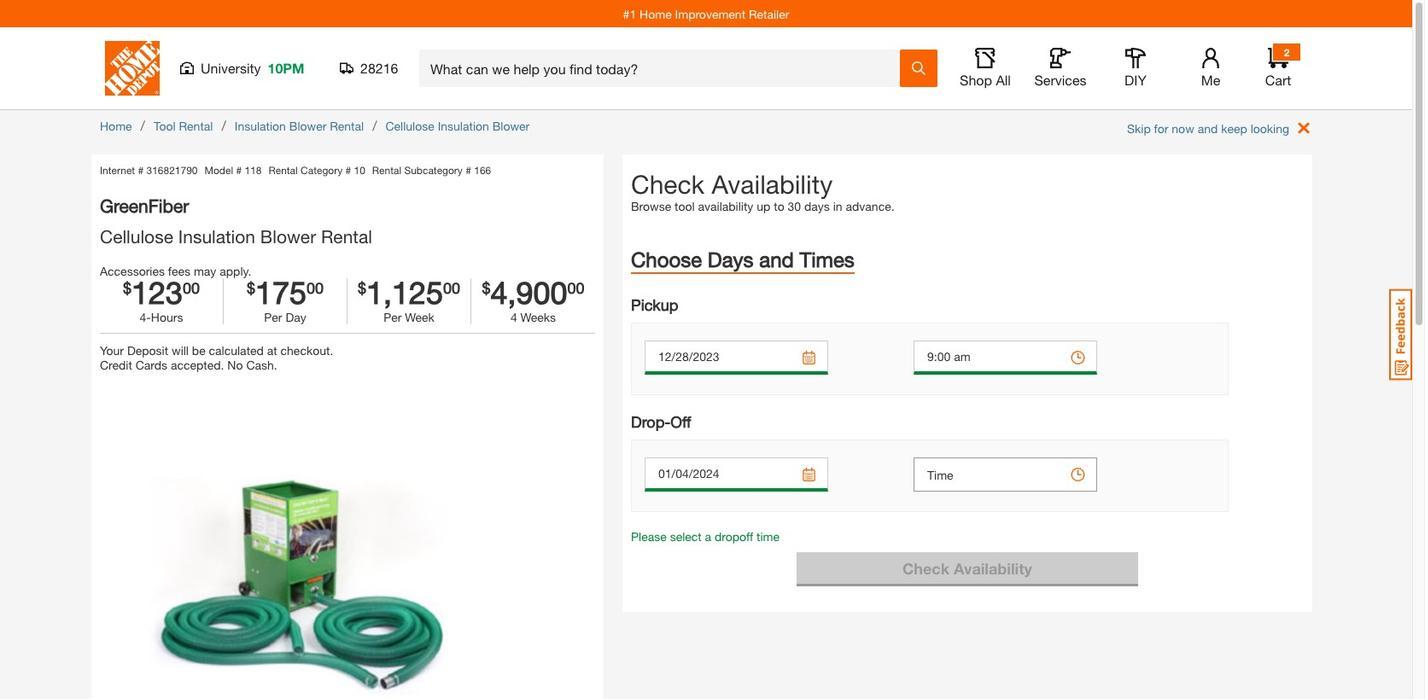 Task type: describe. For each thing, give the bounding box(es) containing it.
118
[[245, 164, 262, 177]]

no
[[227, 358, 243, 373]]

home link
[[100, 119, 132, 133]]

10
[[354, 164, 365, 177]]

choose days and times
[[631, 248, 855, 272]]

me button
[[1184, 48, 1238, 89]]

check availability browse tool availability up to 30 days in advance.
[[631, 169, 895, 214]]

4-hours
[[140, 310, 183, 325]]

insulation blower rental link
[[235, 119, 364, 133]]

diy
[[1125, 72, 1147, 88]]

checkout.
[[281, 344, 333, 358]]

tool rental link
[[154, 119, 213, 133]]

$ 4,900 00
[[482, 274, 585, 311]]

model
[[205, 164, 233, 177]]

$ for 123
[[123, 278, 131, 297]]

cart 2
[[1266, 46, 1292, 88]]

deposit
[[127, 344, 168, 358]]

calculated
[[209, 344, 264, 358]]

up
[[757, 199, 771, 214]]

shop all button
[[958, 48, 1013, 89]]

123
[[131, 274, 183, 311]]

0 vertical spatial and
[[1198, 121, 1218, 135]]

shop
[[960, 72, 992, 88]]

advance.
[[846, 199, 895, 214]]

off
[[671, 413, 691, 431]]

1 # from the left
[[138, 164, 144, 177]]

services
[[1035, 72, 1087, 88]]

1,125 dollars and 00 cents element containing 00
[[443, 278, 460, 308]]

internet
[[100, 164, 135, 177]]

pickup
[[631, 296, 678, 314]]

fees
[[168, 264, 190, 278]]

Date text field
[[645, 458, 828, 492]]

credit
[[100, 358, 132, 373]]

2 # from the left
[[236, 164, 242, 177]]

for
[[1154, 121, 1169, 135]]

cellulose for cellulose insulation blower rental
[[100, 226, 173, 247]]

drop-
[[631, 413, 671, 431]]

1 vertical spatial and
[[759, 248, 794, 272]]

123 dollars and 00 cents element containing 00
[[183, 278, 200, 308]]

select
[[670, 530, 702, 544]]

10pm
[[268, 60, 304, 76]]

days
[[805, 199, 830, 214]]

$ for 1,125
[[358, 278, 366, 297]]

4,900
[[491, 274, 568, 311]]

day
[[286, 310, 306, 325]]

28216
[[360, 60, 398, 76]]

hours
[[151, 310, 183, 325]]

university 10pm
[[201, 60, 304, 76]]

rental up 10
[[330, 119, 364, 133]]

your deposit will be calculated at checkout. credit cards accepted. no cash.
[[100, 344, 333, 373]]

accessories fees may apply.
[[100, 264, 251, 278]]

in
[[833, 199, 843, 214]]

please select a dropoff time
[[631, 530, 780, 544]]

insulation up "118"
[[235, 119, 286, 133]]

cellulose insulation blower rental image
[[100, 390, 496, 700]]

greenfiber
[[100, 196, 189, 216]]

skip for now and keep looking
[[1127, 121, 1290, 135]]

apply.
[[220, 264, 251, 278]]

insulation for cellulose insulation blower rental
[[178, 226, 255, 247]]

accessories
[[100, 264, 165, 278]]

menu close image
[[1298, 122, 1310, 134]]

rental right "118"
[[269, 164, 298, 177]]

tool
[[154, 119, 176, 133]]

$ 123 00
[[123, 274, 200, 311]]

00 for 4,900
[[568, 278, 585, 297]]

services button
[[1033, 48, 1088, 89]]

1,125 dollars and 00 cents element containing $
[[358, 278, 366, 308]]

retailer
[[749, 6, 790, 21]]

insulation for cellulose insulation blower
[[438, 119, 489, 133]]

time
[[757, 530, 780, 544]]

the home depot logo image
[[105, 41, 160, 96]]

per for 175
[[264, 310, 282, 325]]

at
[[267, 344, 277, 358]]

shop all
[[960, 72, 1011, 88]]

00 for 175
[[307, 278, 324, 297]]

$ 175 00
[[247, 274, 324, 311]]

0 vertical spatial home
[[640, 6, 672, 21]]

316821790
[[146, 164, 198, 177]]

rental right 10
[[372, 164, 402, 177]]

keep
[[1221, 121, 1248, 135]]

browse
[[631, 199, 671, 214]]

blower for cellulose insulation blower rental
[[260, 226, 316, 247]]

looking
[[1251, 121, 1290, 135]]

all
[[996, 72, 1011, 88]]

me
[[1201, 72, 1221, 88]]

cellulose for cellulose insulation blower
[[386, 119, 435, 133]]

175 dollars and 00 cents element containing 00
[[307, 278, 324, 308]]

to
[[774, 199, 785, 214]]

a
[[705, 530, 712, 544]]

internet # 316821790 model # 118 rental category # 10 rental subcategory # 166
[[100, 164, 491, 177]]

$ for 4,900
[[482, 278, 491, 297]]

week
[[405, 310, 435, 325]]

cart
[[1266, 72, 1292, 88]]

What can we help you find today? search field
[[430, 50, 899, 86]]



Task type: vqa. For each thing, say whether or not it's contained in the screenshot.
select
yes



Task type: locate. For each thing, give the bounding box(es) containing it.
rental
[[179, 119, 213, 133], [330, 119, 364, 133], [269, 164, 298, 177], [372, 164, 402, 177], [321, 226, 372, 247]]

0 horizontal spatial and
[[759, 248, 794, 272]]

#
[[138, 164, 144, 177], [236, 164, 242, 177], [345, 164, 351, 177], [466, 164, 471, 177]]

1 vertical spatial cellulose
[[100, 226, 173, 247]]

#1 home improvement retailer
[[623, 6, 790, 21]]

4,900 dollars and 00 cents element
[[471, 274, 595, 311], [491, 274, 568, 311], [482, 278, 491, 308], [568, 278, 585, 308]]

123 dollars and 00 cents element
[[100, 274, 223, 311], [131, 274, 183, 311], [123, 278, 131, 308], [183, 278, 200, 308]]

insulation up 166
[[438, 119, 489, 133]]

00
[[183, 278, 200, 297], [307, 278, 324, 297], [443, 278, 460, 297], [568, 278, 585, 297]]

175 dollars and 00 cents element
[[224, 274, 347, 311], [255, 274, 307, 311], [247, 278, 255, 308], [307, 278, 324, 308]]

123 dollars and 00 cents element containing $
[[123, 278, 131, 308]]

30
[[788, 199, 801, 214]]

1,125
[[366, 274, 443, 311]]

175
[[255, 274, 307, 311]]

28216 button
[[340, 60, 399, 77]]

cellulose up 'subcategory'
[[386, 119, 435, 133]]

your
[[100, 344, 124, 358]]

tool
[[675, 199, 695, 214]]

per left the day
[[264, 310, 282, 325]]

per for 1,125
[[384, 310, 402, 325]]

insulation
[[235, 119, 286, 133], [438, 119, 489, 133], [178, 226, 255, 247]]

category
[[301, 164, 343, 177]]

Date text field
[[645, 341, 828, 375]]

now
[[1172, 121, 1195, 135]]

skip for now and keep looking link
[[1127, 121, 1310, 135]]

$ inside $ 123 00
[[123, 278, 131, 297]]

per week
[[384, 310, 435, 325]]

availability inside check availability browse tool availability up to 30 days in advance.
[[712, 169, 833, 199]]

4 $ from the left
[[482, 278, 491, 297]]

cash.
[[246, 358, 277, 373]]

drop-off
[[631, 413, 691, 431]]

skip
[[1127, 121, 1151, 135]]

rental right tool
[[179, 119, 213, 133]]

4 # from the left
[[466, 164, 471, 177]]

1 vertical spatial availability
[[954, 559, 1033, 578]]

dropoff
[[715, 530, 753, 544]]

1 horizontal spatial and
[[1198, 121, 1218, 135]]

0 vertical spatial check
[[631, 169, 705, 199]]

per day
[[264, 310, 306, 325]]

4 00 from the left
[[568, 278, 585, 297]]

check for check availability
[[903, 559, 950, 578]]

00 inside $ 123 00
[[183, 278, 200, 297]]

subcategory
[[404, 164, 463, 177]]

1 vertical spatial check
[[903, 559, 950, 578]]

and right now
[[1198, 121, 1218, 135]]

cellulose insulation blower rental
[[100, 226, 372, 247]]

0 horizontal spatial check
[[631, 169, 705, 199]]

00 for 123
[[183, 278, 200, 297]]

availability
[[698, 199, 754, 214]]

home up internet
[[100, 119, 132, 133]]

times
[[800, 248, 855, 272]]

175 dollars and 00 cents element containing $
[[247, 278, 255, 308]]

$ 1,125 00
[[358, 274, 460, 311]]

rental down 10
[[321, 226, 372, 247]]

00 inside $ 175 00
[[307, 278, 324, 297]]

1 horizontal spatial availability
[[954, 559, 1033, 578]]

4
[[511, 310, 517, 325]]

check availability
[[903, 559, 1033, 578]]

feedback link image
[[1390, 289, 1413, 381]]

insulation up may
[[178, 226, 255, 247]]

check for check availability browse tool availability up to 30 days in advance.
[[631, 169, 705, 199]]

diy button
[[1109, 48, 1163, 89]]

cellulose insulation blower
[[386, 119, 530, 133]]

$ inside $ 175 00
[[247, 278, 255, 297]]

3 # from the left
[[345, 164, 351, 177]]

1 00 from the left
[[183, 278, 200, 297]]

availability inside button
[[954, 559, 1033, 578]]

1,125 dollars and 00 cents element
[[348, 274, 471, 311], [366, 274, 443, 311], [358, 278, 366, 308], [443, 278, 460, 308]]

0 horizontal spatial availability
[[712, 169, 833, 199]]

3 00 from the left
[[443, 278, 460, 297]]

$ for 175
[[247, 278, 255, 297]]

per left week
[[384, 310, 402, 325]]

# left "118"
[[236, 164, 242, 177]]

2 00 from the left
[[307, 278, 324, 297]]

2
[[1284, 46, 1290, 59]]

blower for cellulose insulation blower
[[493, 119, 530, 133]]

weeks
[[521, 310, 556, 325]]

check inside button
[[903, 559, 950, 578]]

availability for check availability
[[954, 559, 1033, 578]]

4-
[[140, 310, 151, 325]]

1 horizontal spatial cellulose
[[386, 119, 435, 133]]

availability for check availability browse tool availability up to 30 days in advance.
[[712, 169, 833, 199]]

00 inside $ 1,125 00
[[443, 278, 460, 297]]

1 horizontal spatial home
[[640, 6, 672, 21]]

# left 166
[[466, 164, 471, 177]]

per
[[264, 310, 282, 325], [384, 310, 402, 325]]

1 $ from the left
[[123, 278, 131, 297]]

00 for 1,125
[[443, 278, 460, 297]]

home right #1
[[640, 6, 672, 21]]

$ inside $ 1,125 00
[[358, 278, 366, 297]]

1 horizontal spatial check
[[903, 559, 950, 578]]

cellulose
[[386, 119, 435, 133], [100, 226, 173, 247]]

00 inside $ 4,900 00
[[568, 278, 585, 297]]

1 horizontal spatial per
[[384, 310, 402, 325]]

university
[[201, 60, 261, 76]]

blower
[[289, 119, 327, 133], [493, 119, 530, 133], [260, 226, 316, 247]]

$ inside $ 4,900 00
[[482, 278, 491, 297]]

166
[[474, 164, 491, 177]]

4 weeks
[[511, 310, 556, 325]]

# right internet
[[138, 164, 144, 177]]

improvement
[[675, 6, 746, 21]]

cellulose down greenfiber
[[100, 226, 173, 247]]

accepted.
[[171, 358, 224, 373]]

0 horizontal spatial home
[[100, 119, 132, 133]]

# left 10
[[345, 164, 351, 177]]

1 vertical spatial home
[[100, 119, 132, 133]]

and right days
[[759, 248, 794, 272]]

0 horizontal spatial per
[[264, 310, 282, 325]]

cellulose insulation blower link
[[386, 119, 530, 133]]

0 vertical spatial availability
[[712, 169, 833, 199]]

insulation blower rental
[[235, 119, 364, 133]]

availability
[[712, 169, 833, 199], [954, 559, 1033, 578]]

be
[[192, 344, 206, 358]]

3 $ from the left
[[358, 278, 366, 297]]

2 per from the left
[[384, 310, 402, 325]]

4,900 dollars and 00 cents element containing 00
[[568, 278, 585, 308]]

choose
[[631, 248, 702, 272]]

0 vertical spatial cellulose
[[386, 119, 435, 133]]

4,900 dollars and 00 cents element containing $
[[482, 278, 491, 308]]

1 per from the left
[[264, 310, 282, 325]]

$
[[123, 278, 131, 297], [247, 278, 255, 297], [358, 278, 366, 297], [482, 278, 491, 297]]

and
[[1198, 121, 1218, 135], [759, 248, 794, 272]]

0 horizontal spatial cellulose
[[100, 226, 173, 247]]

check inside check availability browse tool availability up to 30 days in advance.
[[631, 169, 705, 199]]

will
[[172, 344, 189, 358]]

2 $ from the left
[[247, 278, 255, 297]]

may
[[194, 264, 216, 278]]

please
[[631, 530, 667, 544]]

days
[[708, 248, 754, 272]]

#1
[[623, 6, 636, 21]]

check availability button
[[797, 553, 1139, 584]]

home
[[640, 6, 672, 21], [100, 119, 132, 133]]

tool rental
[[154, 119, 213, 133]]



